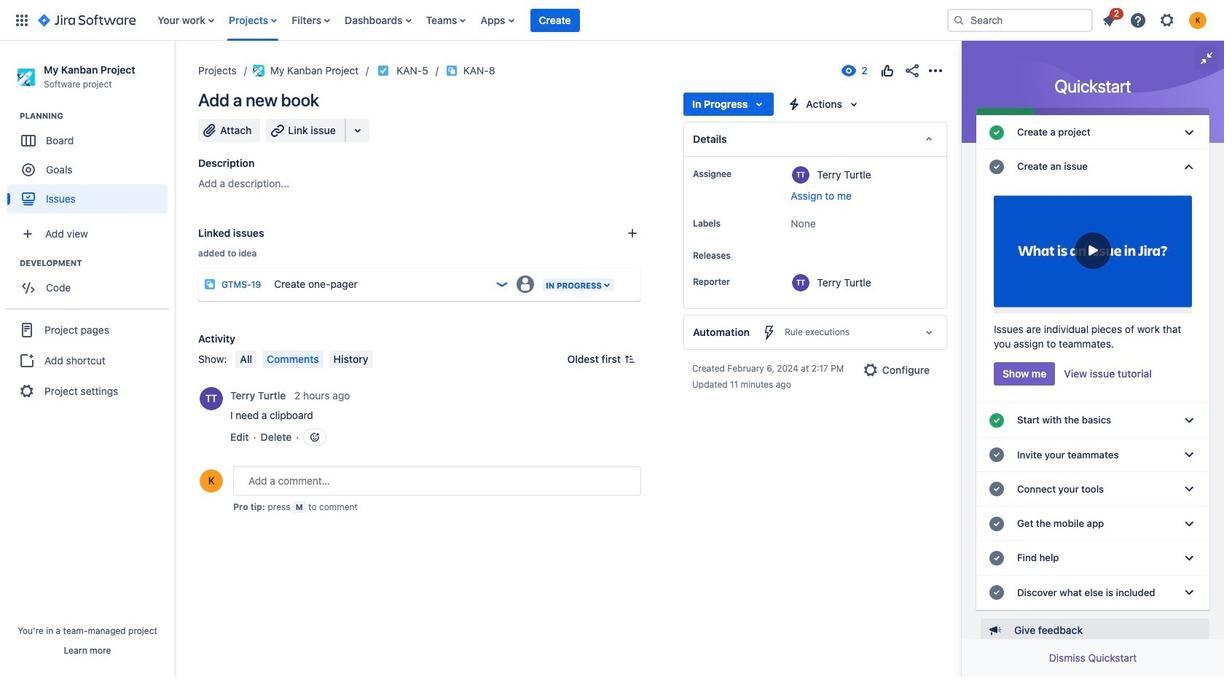 Task type: describe. For each thing, give the bounding box(es) containing it.
actions image
[[927, 62, 945, 79]]

primary element
[[9, 0, 936, 40]]

settings image
[[1159, 11, 1177, 29]]

play video image
[[1075, 233, 1112, 269]]

notifications image
[[1101, 11, 1118, 29]]

my kanban project image
[[253, 65, 265, 77]]

development image
[[2, 255, 20, 272]]

1 horizontal spatial list
[[1097, 5, 1216, 33]]

copy link to issue image
[[493, 64, 504, 76]]

minimize image
[[1199, 50, 1216, 67]]

task image
[[378, 65, 390, 77]]

sidebar element
[[0, 41, 175, 677]]

details element
[[684, 122, 948, 157]]

priority: low image
[[495, 277, 510, 292]]

chevron image
[[1181, 158, 1199, 176]]

planning image
[[2, 107, 20, 125]]

checked image for chevron icon
[[989, 124, 1006, 141]]

checked image for chevron image
[[989, 158, 1006, 176]]

reporter pin to top. only you can see pinned fields. image
[[733, 276, 745, 288]]

appswitcher icon image
[[13, 11, 31, 29]]

link an issue image
[[627, 227, 639, 239]]

0 horizontal spatial more information about terry turtle image
[[200, 387, 223, 410]]



Task type: vqa. For each thing, say whether or not it's contained in the screenshot.
the middle group
yes



Task type: locate. For each thing, give the bounding box(es) containing it.
more information about terry turtle image
[[793, 274, 810, 292]]

issue type: sub-task image
[[204, 279, 216, 290]]

chevron image
[[1181, 124, 1199, 141]]

0 vertical spatial more information about terry turtle image
[[793, 166, 810, 184]]

0 horizontal spatial list
[[150, 0, 936, 40]]

goal image
[[22, 163, 35, 177]]

Add a comment… field
[[233, 467, 642, 496]]

video poster image
[[995, 190, 1193, 314]]

1 vertical spatial heading
[[20, 258, 174, 269]]

add reaction image
[[309, 432, 321, 443]]

list
[[150, 0, 936, 40], [1097, 5, 1216, 33]]

banner
[[0, 0, 1225, 41]]

sidebar navigation image
[[159, 58, 191, 87]]

help image
[[1130, 11, 1148, 29]]

search image
[[954, 14, 965, 26]]

group for planning icon
[[7, 110, 174, 218]]

1 heading from the top
[[20, 110, 174, 122]]

your profile and settings image
[[1190, 11, 1207, 29]]

subtask image
[[446, 65, 458, 77]]

2 heading from the top
[[20, 258, 174, 269]]

menu bar
[[233, 351, 376, 368]]

automation element
[[684, 315, 948, 350]]

0 vertical spatial heading
[[20, 110, 174, 122]]

1 checked image from the top
[[989, 124, 1006, 141]]

more information about terry turtle image
[[793, 166, 810, 184], [200, 387, 223, 410]]

heading for planning icon
[[20, 110, 174, 122]]

1 horizontal spatial more information about terry turtle image
[[793, 166, 810, 184]]

1 horizontal spatial list item
[[1097, 5, 1124, 32]]

group
[[7, 110, 174, 218], [7, 258, 174, 307], [6, 309, 169, 412]]

0 vertical spatial group
[[7, 110, 174, 218]]

1 vertical spatial checked image
[[989, 158, 1006, 176]]

link web pages and more image
[[349, 122, 367, 139]]

0 vertical spatial checked image
[[989, 124, 1006, 141]]

list item
[[1097, 5, 1124, 32], [530, 8, 581, 32]]

Search field
[[948, 8, 1094, 32]]

vote options: no one has voted for this issue yet. image
[[879, 62, 897, 79]]

heading for development image
[[20, 258, 174, 269]]

list item inside primary element
[[530, 8, 581, 32]]

progress bar
[[977, 108, 1210, 115]]

1 vertical spatial group
[[7, 258, 174, 307]]

checked image
[[989, 124, 1006, 141], [989, 158, 1006, 176]]

1 vertical spatial more information about terry turtle image
[[200, 387, 223, 410]]

list up "minimize" image
[[1097, 5, 1216, 33]]

list up copy link to issue image
[[150, 0, 936, 40]]

jira software image
[[38, 11, 136, 29], [38, 11, 136, 29]]

heading
[[20, 110, 174, 122], [20, 258, 174, 269]]

2 checked image from the top
[[989, 158, 1006, 176]]

0 horizontal spatial list item
[[530, 8, 581, 32]]

2 vertical spatial group
[[6, 309, 169, 412]]

group for development image
[[7, 258, 174, 307]]

None search field
[[948, 8, 1094, 32]]



